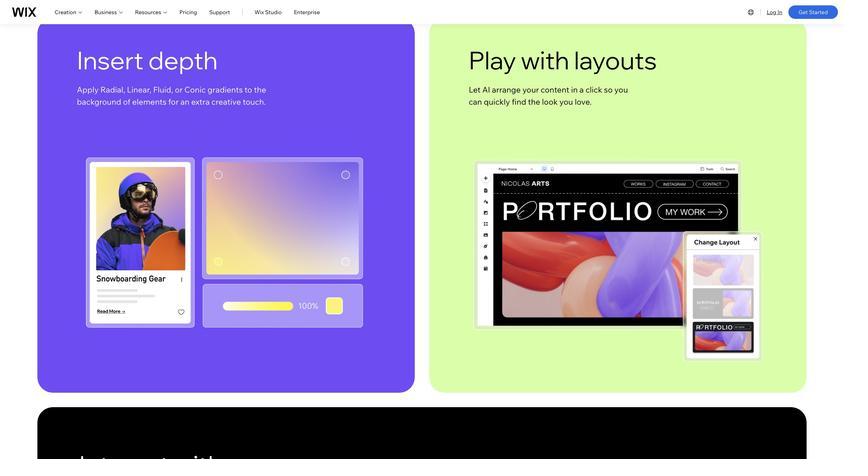 Task type: describe. For each thing, give the bounding box(es) containing it.
look
[[542, 97, 558, 107]]

pricing link
[[180, 8, 197, 16]]

wix studio
[[255, 9, 282, 15]]

enterprise link
[[294, 8, 320, 16]]

for
[[168, 97, 179, 107]]

fluid,
[[153, 85, 173, 95]]

layouts
[[575, 45, 657, 76]]

elements
[[132, 97, 167, 107]]

language selector, english selected image
[[747, 8, 756, 16]]

creative
[[212, 97, 241, 107]]

a
[[580, 85, 584, 95]]

get started link
[[789, 5, 839, 19]]

creation button
[[55, 8, 82, 16]]

business
[[95, 9, 117, 15]]

insert depth
[[77, 45, 218, 76]]

content
[[541, 85, 570, 95]]

resources button
[[135, 8, 167, 16]]

conic
[[185, 85, 206, 95]]

get started
[[799, 9, 829, 15]]

ai
[[483, 85, 491, 95]]

play with layouts
[[469, 45, 657, 76]]

apply
[[77, 85, 99, 95]]

so
[[604, 85, 613, 95]]

click
[[586, 85, 603, 95]]

resources
[[135, 9, 161, 15]]

log
[[767, 9, 777, 15]]

touch.
[[243, 97, 266, 107]]

log in link
[[767, 8, 783, 16]]

love.
[[575, 97, 592, 107]]

background
[[77, 97, 121, 107]]

support
[[209, 9, 230, 15]]

log in
[[767, 9, 783, 15]]



Task type: vqa. For each thing, say whether or not it's contained in the screenshot.
touch.
yes



Task type: locate. For each thing, give the bounding box(es) containing it.
the down your
[[528, 97, 541, 107]]

you right so
[[615, 85, 628, 95]]

let ai arrange your content in a click so you can quickly find the look you love.
[[469, 85, 628, 107]]

can
[[469, 97, 482, 107]]

wix
[[255, 9, 264, 15]]

extra
[[191, 97, 210, 107]]

play
[[469, 45, 517, 76]]

find
[[512, 97, 527, 107]]

the inside apply radial, linear, fluid, or conic gradients to the background of elements for an extra creative touch.
[[254, 85, 266, 95]]

support link
[[209, 8, 230, 16]]

quickly
[[484, 97, 510, 107]]

the right to on the top of page
[[254, 85, 266, 95]]

pricing
[[180, 9, 197, 15]]

0 vertical spatial the
[[254, 85, 266, 95]]

in
[[778, 9, 783, 15]]

arrange
[[492, 85, 521, 95]]

0 horizontal spatial the
[[254, 85, 266, 95]]

radial,
[[101, 85, 125, 95]]

depth
[[148, 45, 218, 76]]

enterprise
[[294, 9, 320, 15]]

1 horizontal spatial you
[[615, 85, 628, 95]]

screenshot of a portfolio website's homepage featuring the change layout tool. element
[[465, 152, 772, 371]]

1 vertical spatial the
[[528, 97, 541, 107]]

insert
[[77, 45, 144, 76]]

wix studio link
[[255, 8, 282, 16]]

the
[[254, 85, 266, 95], [528, 97, 541, 107]]

get
[[799, 9, 808, 15]]

linear,
[[127, 85, 151, 95]]

in
[[572, 85, 578, 95]]

apply radial, linear, fluid, or conic gradients to the background of elements for an extra creative touch.
[[77, 85, 266, 107]]

of
[[123, 97, 131, 107]]

your
[[523, 85, 539, 95]]

creation
[[55, 9, 76, 15]]

you down in
[[560, 97, 573, 107]]

with
[[521, 45, 570, 76]]

you
[[615, 85, 628, 95], [560, 97, 573, 107]]

1 horizontal spatial the
[[528, 97, 541, 107]]

business button
[[95, 8, 123, 16]]

an
[[181, 97, 190, 107]]

0 horizontal spatial you
[[560, 97, 573, 107]]

the inside let ai arrange your content in a click so you can quickly find the look you love.
[[528, 97, 541, 107]]

0 vertical spatial you
[[615, 85, 628, 95]]

studio
[[265, 9, 282, 15]]

screenshot from a snowboard gear website featuring the gradient tool. element
[[80, 152, 373, 338]]

let
[[469, 85, 481, 95]]

started
[[810, 9, 829, 15]]

to
[[245, 85, 252, 95]]

1 vertical spatial you
[[560, 97, 573, 107]]

or
[[175, 85, 183, 95]]

gradients
[[208, 85, 243, 95]]



